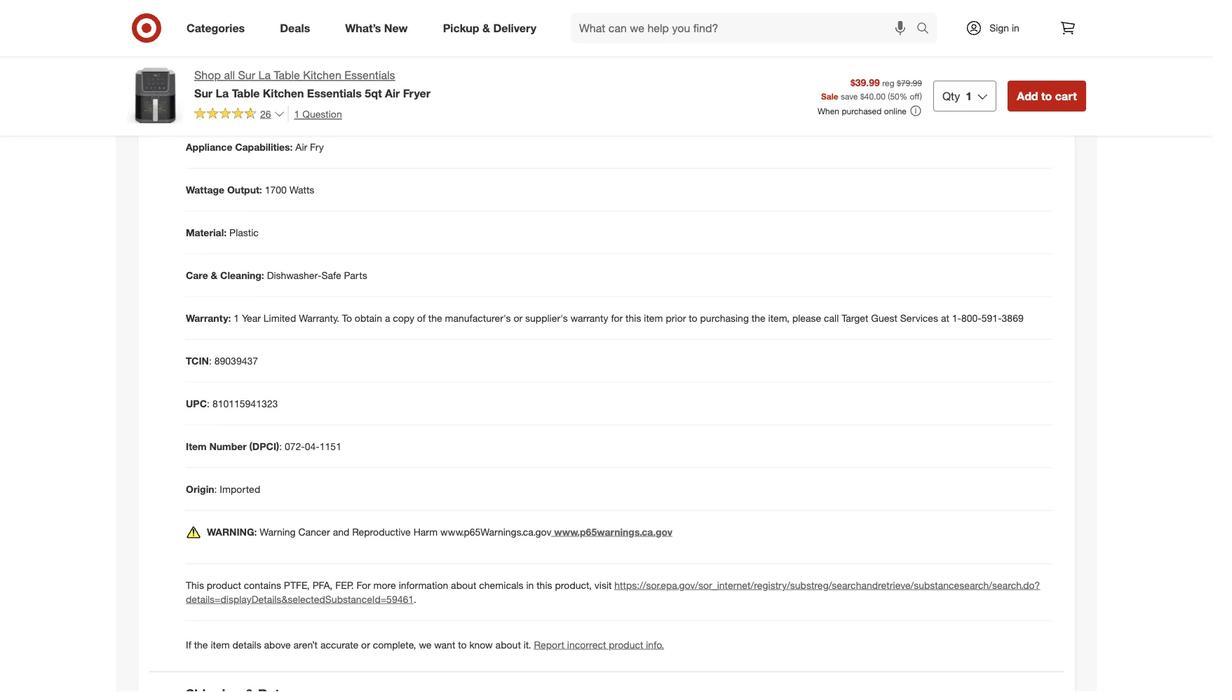 Task type: describe. For each thing, give the bounding box(es) containing it.
display
[[620, 12, 652, 25]]

for more information about chemicals in this product, visit
[[357, 579, 612, 591]]

1 horizontal spatial sur
[[238, 68, 255, 82]]

1 vertical spatial la
[[216, 86, 229, 100]]

visit
[[595, 579, 612, 591]]

591-
[[982, 312, 1002, 324]]

watts
[[289, 184, 314, 196]]

to
[[342, 312, 352, 324]]

warning:
[[207, 526, 257, 538]]

harm
[[414, 526, 438, 538]]

1 vertical spatial in
[[526, 579, 534, 591]]

more
[[374, 579, 396, 591]]

1 vertical spatial table
[[232, 86, 260, 100]]

details=displaydetails&selectedsubstanceid=59461
[[186, 593, 414, 605]]

add to cart
[[1017, 89, 1077, 103]]

shop all sur la table kitchen essentials sur la table kitchen essentials 5qt air fryer
[[194, 68, 431, 100]]

0 vertical spatial fry
[[231, 98, 245, 110]]

quart
[[284, 55, 309, 67]]

https://sor.epa.gov/sor_internet/registry/substreg/searchandretrieve/substancesearch/search.do?
[[615, 579, 1040, 591]]

warranty:
[[186, 312, 231, 324]]

above
[[264, 639, 291, 651]]

add to cart button
[[1008, 81, 1086, 111]]

1151
[[320, 440, 342, 452]]

1 vertical spatial fry
[[310, 141, 324, 153]]

2 horizontal spatial the
[[752, 312, 766, 324]]

0 horizontal spatial .
[[351, 579, 354, 591]]

shop
[[194, 68, 221, 82]]

0 vertical spatial item
[[644, 312, 663, 324]]

when purchased online
[[818, 106, 907, 116]]

tcin : 89039437
[[186, 355, 258, 367]]

1 horizontal spatial in
[[1012, 22, 1020, 34]]

report
[[534, 639, 565, 651]]

1 vertical spatial essentials
[[307, 86, 362, 100]]

upc
[[186, 397, 207, 410]]

for
[[357, 579, 371, 591]]

0 vertical spatial this
[[626, 312, 641, 324]]

obtain
[[355, 312, 382, 324]]

purchasing
[[700, 312, 749, 324]]

1 question
[[294, 108, 342, 120]]

capacity
[[186, 55, 227, 67]]

1 vertical spatial 1
[[294, 108, 300, 120]]

2 vertical spatial to
[[458, 639, 467, 651]]

$39.99
[[851, 76, 880, 88]]

: for 810115941323
[[207, 397, 210, 410]]

delivery
[[493, 21, 537, 35]]

1 question link
[[288, 106, 342, 122]]

control,
[[290, 12, 324, 25]]

wattage
[[186, 184, 225, 196]]

please
[[793, 312, 821, 324]]

1 vertical spatial this
[[537, 579, 552, 591]]

fep
[[335, 579, 351, 591]]

1 vertical spatial air
[[296, 141, 307, 153]]

year
[[242, 312, 261, 324]]

sale
[[821, 91, 839, 101]]

0 vertical spatial and
[[601, 12, 617, 25]]

: for 89039437
[[209, 355, 212, 367]]

supplier's
[[525, 312, 568, 324]]

info.
[[646, 639, 664, 651]]

contains
[[244, 579, 281, 591]]

(dpci)
[[249, 440, 279, 452]]

to inside button
[[1042, 89, 1052, 103]]

nonstick
[[327, 12, 366, 25]]

upc : 810115941323
[[186, 397, 278, 410]]

incorrect
[[567, 639, 606, 651]]

tcin
[[186, 355, 209, 367]]

pfa,
[[313, 579, 333, 591]]

50
[[890, 91, 900, 101]]

0 vertical spatial essentials
[[345, 68, 395, 82]]

origin : imported
[[186, 483, 260, 495]]

1 vertical spatial kitchen
[[263, 86, 304, 100]]

www.p65warnings.ca.gov
[[554, 526, 673, 538]]

item,
[[768, 312, 790, 324]]

services
[[900, 312, 939, 324]]

1 horizontal spatial about
[[496, 639, 521, 651]]

when
[[818, 106, 840, 116]]

this
[[186, 579, 204, 591]]

5qt
[[365, 86, 382, 100]]

basket,
[[247, 98, 280, 110]]

pickup
[[443, 21, 479, 35]]

capacity (volume): 5 quart
[[186, 55, 309, 67]]

0 horizontal spatial product
[[207, 579, 241, 591]]

if the item details above aren't accurate or complete, we want to know about it. report incorrect product info.
[[186, 639, 664, 651]]

(volume):
[[230, 55, 273, 67]]

information
[[399, 579, 448, 591]]

report incorrect product info. button
[[534, 638, 664, 652]]

warranty
[[571, 312, 609, 324]]

includes:
[[186, 98, 228, 110]]

$79.99
[[897, 77, 922, 88]]

1 vertical spatial to
[[689, 312, 698, 324]]

1 vertical spatial or
[[361, 639, 370, 651]]

all
[[224, 68, 235, 82]]

question
[[302, 108, 342, 120]]

%
[[900, 91, 908, 101]]

complete,
[[373, 639, 416, 651]]

digital
[[535, 12, 563, 25]]

care & cleaning: dishwasher-safe parts
[[186, 269, 367, 281]]

40.00
[[865, 91, 886, 101]]

89039437
[[214, 355, 258, 367]]

0 horizontal spatial sur
[[194, 86, 213, 100]]



Task type: locate. For each thing, give the bounding box(es) containing it.
kitchen up 26
[[263, 86, 304, 100]]

1 for warranty:
[[234, 312, 239, 324]]

1 vertical spatial &
[[211, 269, 218, 281]]

2 horizontal spatial 1
[[966, 89, 972, 103]]

0 vertical spatial 1
[[966, 89, 972, 103]]

in right chemicals
[[526, 579, 534, 591]]

parts
[[344, 269, 367, 281]]

1 vertical spatial and
[[333, 526, 349, 538]]

0 horizontal spatial &
[[211, 269, 218, 281]]

purchased
[[842, 106, 882, 116]]

deals link
[[268, 13, 328, 43]]

0 vertical spatial table
[[274, 68, 300, 82]]

0 vertical spatial air
[[385, 86, 400, 100]]

copy
[[393, 312, 414, 324]]

& for care
[[211, 269, 218, 281]]

0 vertical spatial product
[[207, 579, 241, 591]]

0 horizontal spatial 1
[[234, 312, 239, 324]]

for
[[611, 312, 623, 324]]

image of sur la table kitchen essentials 5qt air fryer image
[[127, 67, 183, 123]]

5
[[276, 55, 281, 67]]

add
[[1017, 89, 1038, 103]]

essentials up question
[[307, 86, 362, 100]]

through
[[428, 12, 464, 25]]

0 vertical spatial .
[[351, 579, 354, 591]]

: left 072-
[[279, 440, 282, 452]]

qty
[[943, 89, 960, 103]]

800-
[[962, 312, 982, 324]]

the left item,
[[752, 312, 766, 324]]

air inside shop all sur la table kitchen essentials sur la table kitchen essentials 5qt air fryer
[[385, 86, 400, 100]]

pickup & delivery
[[443, 21, 537, 35]]

product,
[[555, 579, 592, 591]]

. left 'for'
[[351, 579, 354, 591]]

1 vertical spatial about
[[496, 639, 521, 651]]

0 horizontal spatial this
[[537, 579, 552, 591]]

kitchen
[[303, 68, 341, 82], [263, 86, 304, 100]]

: left 89039437
[[209, 355, 212, 367]]

26
[[260, 108, 271, 120]]

to
[[1042, 89, 1052, 103], [689, 312, 698, 324], [458, 639, 467, 651]]

new
[[384, 21, 408, 35]]

0 horizontal spatial la
[[216, 86, 229, 100]]

26 link
[[194, 106, 285, 123]]

call
[[824, 312, 839, 324]]

timer,
[[506, 12, 533, 25]]

prior
[[666, 312, 686, 324]]

04-
[[305, 440, 320, 452]]

: for imported
[[214, 483, 217, 495]]

0 vertical spatial kitchen
[[303, 68, 341, 82]]

see-
[[408, 12, 428, 25]]

https://sor.epa.gov/sor_internet/registry/substreg/searchandretrieve/substancesearch/search.do? details=displaydetails&selectedsubstanceid=59461
[[186, 579, 1040, 605]]

includes: fry basket, instruction manual, recipes
[[186, 98, 405, 110]]

item left "details"
[[211, 639, 230, 651]]

fry down the 1 question link
[[310, 141, 324, 153]]

. down information
[[414, 593, 417, 605]]

origin
[[186, 483, 214, 495]]

the right 'if'
[[194, 639, 208, 651]]

1 horizontal spatial to
[[689, 312, 698, 324]]

number
[[209, 440, 247, 452]]

warning
[[260, 526, 296, 538]]

1 right "qty"
[[966, 89, 972, 103]]

chemicals
[[479, 579, 524, 591]]

material: plastic
[[186, 226, 259, 239]]

0 horizontal spatial air
[[296, 141, 307, 153]]

la down "all" in the left of the page
[[216, 86, 229, 100]]

in right sign
[[1012, 22, 1020, 34]]

1 horizontal spatial fry
[[310, 141, 324, 153]]

1 horizontal spatial la
[[258, 68, 271, 82]]

0 vertical spatial about
[[451, 579, 476, 591]]

pickup & delivery link
[[431, 13, 554, 43]]

sur down capacity (volume): 5 quart
[[238, 68, 255, 82]]

what's new
[[345, 21, 408, 35]]

manufacturer's
[[445, 312, 511, 324]]

and right cancer
[[333, 526, 349, 538]]

0 vertical spatial &
[[483, 21, 490, 35]]

1 horizontal spatial the
[[428, 312, 442, 324]]

output:
[[227, 184, 262, 196]]

0 horizontal spatial or
[[361, 639, 370, 651]]

la down the (volume):
[[258, 68, 271, 82]]

& for pickup
[[483, 21, 490, 35]]

1 horizontal spatial item
[[644, 312, 663, 324]]

care
[[186, 269, 208, 281]]

0 horizontal spatial to
[[458, 639, 467, 651]]

0 horizontal spatial in
[[526, 579, 534, 591]]

$
[[861, 91, 865, 101]]

1 horizontal spatial product
[[609, 639, 643, 651]]

sign
[[990, 22, 1009, 34]]

categories
[[187, 21, 245, 35]]

1 for qty
[[966, 89, 972, 103]]

table up 26 link
[[232, 86, 260, 100]]

details
[[233, 639, 261, 651]]

safe
[[322, 269, 341, 281]]

1-
[[952, 312, 962, 324]]

or right 'accurate'
[[361, 639, 370, 651]]

fryer
[[403, 86, 431, 100]]

0 vertical spatial la
[[258, 68, 271, 82]]

wattage output: 1700 watts
[[186, 184, 314, 196]]

the right of
[[428, 312, 442, 324]]

accurate
[[320, 639, 359, 651]]

0 horizontal spatial about
[[451, 579, 476, 591]]

to right prior
[[689, 312, 698, 324]]

this
[[626, 312, 641, 324], [537, 579, 552, 591]]

dishwasher-
[[267, 269, 322, 281]]

to right "add"
[[1042, 89, 1052, 103]]

table down '5'
[[274, 68, 300, 82]]

1 left "year"
[[234, 312, 239, 324]]

or left supplier's
[[514, 312, 523, 324]]

2 vertical spatial 1
[[234, 312, 239, 324]]

coating,
[[368, 12, 405, 25]]

1 horizontal spatial or
[[514, 312, 523, 324]]

what's new link
[[333, 13, 426, 43]]

1 horizontal spatial air
[[385, 86, 400, 100]]

: left imported
[[214, 483, 217, 495]]

about
[[451, 579, 476, 591], [496, 639, 521, 651]]

material:
[[186, 226, 227, 239]]

What can we help you find? suggestions appear below search field
[[571, 13, 920, 43]]

www.p65warnings.ca.gov
[[440, 526, 552, 538]]

guest
[[871, 312, 898, 324]]

2 horizontal spatial to
[[1042, 89, 1052, 103]]

cleaning:
[[220, 269, 264, 281]]

cancer
[[298, 526, 330, 538]]

0 horizontal spatial table
[[232, 86, 260, 100]]

to right want
[[458, 639, 467, 651]]

1 horizontal spatial .
[[414, 593, 417, 605]]

about left chemicals
[[451, 579, 476, 591]]

reproductive
[[352, 526, 411, 538]]

product left info.
[[609, 639, 643, 651]]

of
[[417, 312, 426, 324]]

air down the 1 question link
[[296, 141, 307, 153]]

0 vertical spatial sur
[[238, 68, 255, 82]]

temperature
[[232, 12, 287, 25]]

1 vertical spatial sur
[[194, 86, 213, 100]]

cart
[[1055, 89, 1077, 103]]

and left display
[[601, 12, 617, 25]]

(
[[888, 91, 890, 101]]

want
[[434, 639, 455, 651]]

qty 1
[[943, 89, 972, 103]]

air right 5qt
[[385, 86, 400, 100]]

https://sor.epa.gov/sor_internet/registry/substreg/searchandretrieve/substancesearch/search.do? details=displaydetails&selectedsubstanceid=59461 link
[[186, 579, 1040, 605]]

essentials up 5qt
[[345, 68, 395, 82]]

1 vertical spatial product
[[609, 639, 643, 651]]

1 vertical spatial .
[[414, 593, 417, 605]]

1 horizontal spatial &
[[483, 21, 490, 35]]

window,
[[467, 12, 503, 25]]

know
[[470, 639, 493, 651]]

manual,
[[332, 98, 366, 110]]

product right this
[[207, 579, 241, 591]]

0 horizontal spatial fry
[[231, 98, 245, 110]]

0 vertical spatial in
[[1012, 22, 1020, 34]]

0 horizontal spatial and
[[333, 526, 349, 538]]

kitchen down quart
[[303, 68, 341, 82]]

& right pickup
[[483, 21, 490, 35]]

1 left question
[[294, 108, 300, 120]]

control
[[566, 12, 598, 25]]

sur down shop
[[194, 86, 213, 100]]

1 vertical spatial item
[[211, 639, 230, 651]]

& right care
[[211, 269, 218, 281]]

fry left basket,
[[231, 98, 245, 110]]

this left product, in the left of the page
[[537, 579, 552, 591]]

1 horizontal spatial 1
[[294, 108, 300, 120]]

3869
[[1002, 312, 1024, 324]]

off
[[910, 91, 920, 101]]

aren't
[[294, 639, 318, 651]]

item left prior
[[644, 312, 663, 324]]

0 vertical spatial or
[[514, 312, 523, 324]]

and
[[601, 12, 617, 25], [333, 526, 349, 538]]

1 horizontal spatial this
[[626, 312, 641, 324]]

if
[[186, 639, 191, 651]]

)
[[920, 91, 922, 101]]

about left it.
[[496, 639, 521, 651]]

0 horizontal spatial item
[[211, 639, 230, 651]]

0 vertical spatial to
[[1042, 89, 1052, 103]]

1
[[966, 89, 972, 103], [294, 108, 300, 120], [234, 312, 239, 324]]

this right the for
[[626, 312, 641, 324]]

search
[[910, 22, 944, 36]]

warranty: 1 year limited warranty. to obtain a copy of the manufacturer's or supplier's warranty for this item prior to purchasing the item, please call target guest services at 1-800-591-3869
[[186, 312, 1024, 324]]

1 horizontal spatial table
[[274, 68, 300, 82]]

la
[[258, 68, 271, 82], [216, 86, 229, 100]]

1 horizontal spatial and
[[601, 12, 617, 25]]

0 horizontal spatial the
[[194, 639, 208, 651]]

categories link
[[175, 13, 262, 43]]

: left 810115941323
[[207, 397, 210, 410]]



Task type: vqa. For each thing, say whether or not it's contained in the screenshot.
Knight within SET OF 2 CEDRIC COUNTER HEIGHT BARSTOOL VINTAGE BROWN - CHRISTOPHER KNIGHT HOME
no



